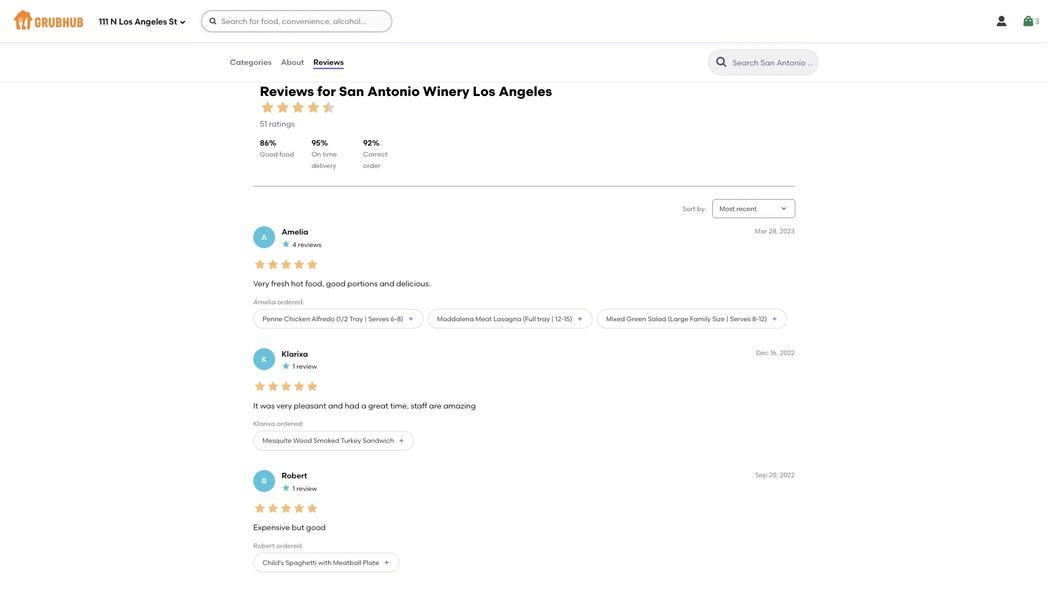 Task type: locate. For each thing, give the bounding box(es) containing it.
by:
[[697, 205, 707, 213]]

mixed green salad (large family size | serves 8-12) button
[[597, 309, 788, 329]]

1 vertical spatial ordered:
[[277, 420, 304, 428]]

good right food,
[[326, 279, 346, 289]]

amelia down very
[[253, 298, 276, 306]]

review for robert
[[297, 485, 317, 493]]

Search San Antonio Winery Los Angeles search field
[[732, 57, 815, 68]]

svg image inside "3" button
[[1022, 15, 1035, 28]]

0 vertical spatial klarixa
[[282, 350, 308, 359]]

| for serves
[[365, 315, 367, 323]]

4
[[293, 241, 297, 249]]

ordered: for food,
[[277, 298, 304, 306]]

0 vertical spatial good
[[326, 279, 346, 289]]

2 serves from the left
[[730, 315, 751, 323]]

1 vertical spatial order
[[363, 162, 380, 170]]

1 vertical spatial 1 review
[[293, 485, 317, 493]]

0 vertical spatial and
[[380, 279, 395, 289]]

1 serves from the left
[[368, 315, 389, 323]]

maddalena
[[437, 315, 474, 323]]

are
[[429, 401, 442, 411]]

2022 right 16,
[[780, 349, 795, 357]]

1 vertical spatial angeles
[[499, 83, 552, 99]]

order
[[481, 40, 498, 48], [363, 162, 380, 170]]

good
[[326, 279, 346, 289], [306, 524, 326, 533]]

2 2022 from the top
[[780, 471, 795, 479]]

Search for food, convenience, alcohol... search field
[[201, 10, 392, 32]]

klarixa
[[282, 350, 308, 359], [253, 420, 275, 428]]

1 right k
[[293, 363, 295, 371]]

serves left "6-"
[[368, 315, 389, 323]]

mixed green salad (large family size | serves 8-12)
[[606, 315, 767, 323]]

2022 right 20,
[[780, 471, 795, 479]]

2 | from the left
[[552, 315, 554, 323]]

1 right r in the bottom left of the page
[[293, 485, 295, 493]]

1 horizontal spatial order
[[481, 40, 498, 48]]

food,
[[305, 279, 324, 289]]

0 vertical spatial 1
[[293, 363, 295, 371]]

plus icon image right the 12)
[[772, 316, 778, 323]]

0 vertical spatial los
[[119, 17, 133, 27]]

plus icon image inside maddalena meat lasagna (full tray | 12-15) button
[[577, 316, 584, 323]]

review up pleasant
[[297, 363, 317, 371]]

| inside penne chicken alfredo (1/2 tray | serves 6-8) 'button'
[[365, 315, 367, 323]]

plus icon image inside penne chicken alfredo (1/2 tray | serves 6-8) 'button'
[[408, 316, 414, 323]]

|
[[365, 315, 367, 323], [552, 315, 554, 323], [727, 315, 729, 323]]

klarixa right k
[[282, 350, 308, 359]]

1 vertical spatial robert
[[253, 542, 275, 550]]

2 1 from the top
[[293, 485, 295, 493]]

0 vertical spatial ratings
[[387, 2, 413, 11]]

2022
[[780, 349, 795, 357], [780, 471, 795, 479]]

1 2022 from the top
[[780, 349, 795, 357]]

20,
[[769, 471, 779, 479]]

reviews inside reviews button
[[314, 58, 344, 67]]

111 n los angeles st
[[99, 17, 177, 27]]

12)
[[759, 315, 767, 323]]

1 vertical spatial review
[[297, 485, 317, 493]]

ordered: down very
[[277, 420, 304, 428]]

and left 'had'
[[328, 401, 343, 411]]

klarixa for klarixa ordered:
[[253, 420, 275, 428]]

26
[[377, 2, 385, 11]]

1 for klarixa
[[293, 363, 295, 371]]

2 1 review from the top
[[293, 485, 317, 493]]

review for klarixa
[[297, 363, 317, 371]]

penne
[[263, 315, 283, 323]]

1 horizontal spatial angeles
[[499, 83, 552, 99]]

0 horizontal spatial angeles
[[135, 17, 167, 27]]

| right tray
[[365, 315, 367, 323]]

1 review
[[293, 363, 317, 371], [293, 485, 317, 493]]

plus icon image right 15)
[[577, 316, 584, 323]]

tray
[[538, 315, 550, 323]]

ratings right "51"
[[269, 119, 295, 128]]

los right winery
[[473, 83, 496, 99]]

1 1 review from the top
[[293, 363, 317, 371]]

salad
[[648, 315, 666, 323]]

0 horizontal spatial order
[[363, 162, 380, 170]]

2 vertical spatial ordered:
[[276, 542, 303, 550]]

| inside maddalena meat lasagna (full tray | 12-15) button
[[552, 315, 554, 323]]

1
[[293, 363, 295, 371], [293, 485, 295, 493]]

reviews down the about "button" on the left of page
[[260, 83, 314, 99]]

pleasant
[[294, 401, 327, 411]]

1 horizontal spatial serves
[[730, 315, 751, 323]]

26 ratings
[[377, 2, 413, 11]]

0 horizontal spatial klarixa
[[253, 420, 275, 428]]

1 vertical spatial 2022
[[780, 471, 795, 479]]

star icon image
[[260, 100, 275, 115], [275, 100, 291, 115], [291, 100, 306, 115], [306, 100, 321, 115], [321, 100, 336, 115], [321, 100, 336, 115], [282, 240, 291, 249], [253, 258, 267, 271], [267, 258, 280, 271], [280, 258, 293, 271], [293, 258, 306, 271], [306, 258, 319, 271], [282, 362, 291, 371], [253, 380, 267, 393], [267, 380, 280, 393], [280, 380, 293, 393], [293, 380, 306, 393], [306, 380, 319, 393], [282, 484, 291, 493], [253, 502, 267, 515], [267, 502, 280, 515], [280, 502, 293, 515], [293, 502, 306, 515], [306, 502, 319, 515]]

2 horizontal spatial |
[[727, 315, 729, 323]]

1 horizontal spatial amelia
[[282, 228, 308, 237]]

1 vertical spatial reviews
[[260, 83, 314, 99]]

and
[[380, 279, 395, 289], [328, 401, 343, 411]]

Sort by: field
[[720, 204, 757, 214]]

amelia
[[282, 228, 308, 237], [253, 298, 276, 306]]

ratings for 51 ratings
[[269, 119, 295, 128]]

r
[[262, 477, 267, 486]]

0 vertical spatial review
[[297, 363, 317, 371]]

0 horizontal spatial los
[[119, 17, 133, 27]]

angeles
[[135, 17, 167, 27], [499, 83, 552, 99]]

svg image left "3" button
[[996, 15, 1009, 28]]

robert up child's
[[253, 542, 275, 550]]

plate
[[363, 559, 379, 567]]

hot
[[291, 279, 304, 289]]

0 horizontal spatial ratings
[[269, 119, 295, 128]]

1 horizontal spatial robert
[[282, 472, 307, 481]]

0 vertical spatial robert
[[282, 472, 307, 481]]

angeles inside main navigation 'navigation'
[[135, 17, 167, 27]]

svg image
[[996, 15, 1009, 28], [209, 17, 218, 26]]

lasagna
[[494, 315, 521, 323]]

25% off your order
[[440, 40, 498, 48]]

0 horizontal spatial amelia
[[253, 298, 276, 306]]

plus icon image for maddalena meat lasagna (full tray | 12-15)
[[577, 316, 584, 323]]

klarixa down the "was"
[[253, 420, 275, 428]]

8-
[[753, 315, 759, 323]]

k
[[262, 355, 267, 364]]

family
[[690, 315, 711, 323]]

(large
[[668, 315, 689, 323]]

svg image
[[1022, 15, 1035, 28], [179, 19, 186, 25]]

0 horizontal spatial serves
[[368, 315, 389, 323]]

plus icon image right sandwich
[[399, 438, 405, 445]]

0 horizontal spatial |
[[365, 315, 367, 323]]

review up but
[[297, 485, 317, 493]]

1 horizontal spatial svg image
[[1022, 15, 1035, 28]]

serves left the 8-
[[730, 315, 751, 323]]

plus icon image right 8)
[[408, 316, 414, 323]]

plus icon image for child's spaghetti with meatball plate
[[384, 560, 390, 567]]

0 vertical spatial reviews
[[314, 58, 344, 67]]

order down correct
[[363, 162, 380, 170]]

los right "n"
[[119, 17, 133, 27]]

0 vertical spatial amelia
[[282, 228, 308, 237]]

amelia up 4
[[282, 228, 308, 237]]

meat
[[476, 315, 492, 323]]

0 vertical spatial 1 review
[[293, 363, 317, 371]]

ordered: down expensive but good
[[276, 542, 303, 550]]

1 review from the top
[[297, 363, 317, 371]]

1 vertical spatial ratings
[[269, 119, 295, 128]]

on
[[312, 151, 321, 159]]

plus icon image inside child's spaghetti with meatball plate button
[[384, 560, 390, 567]]

expensive but good
[[253, 524, 326, 533]]

| left 12-
[[552, 315, 554, 323]]

95 on time delivery
[[312, 139, 337, 170]]

main navigation navigation
[[0, 0, 1049, 43]]

3 | from the left
[[727, 315, 729, 323]]

0 vertical spatial ordered:
[[277, 298, 304, 306]]

sep 20, 2022
[[756, 471, 795, 479]]

1 horizontal spatial klarixa
[[282, 350, 308, 359]]

plus icon image
[[408, 316, 414, 323], [577, 316, 584, 323], [772, 316, 778, 323], [399, 438, 405, 445], [384, 560, 390, 567]]

0 horizontal spatial robert
[[253, 542, 275, 550]]

order right the "your"
[[481, 40, 498, 48]]

0 vertical spatial 2022
[[780, 349, 795, 357]]

very
[[253, 279, 269, 289]]

1 vertical spatial los
[[473, 83, 496, 99]]

1 review for klarixa
[[293, 363, 317, 371]]

plus icon image right plate
[[384, 560, 390, 567]]

1 vertical spatial klarixa
[[253, 420, 275, 428]]

caret down icon image
[[780, 205, 789, 213]]

amazing
[[444, 401, 476, 411]]

0 vertical spatial angeles
[[135, 17, 167, 27]]

0 horizontal spatial good
[[306, 524, 326, 533]]

and right portions
[[380, 279, 395, 289]]

0 horizontal spatial svg image
[[179, 19, 186, 25]]

time,
[[390, 401, 409, 411]]

| inside mixed green salad (large family size | serves 8-12) button
[[727, 315, 729, 323]]

1 horizontal spatial good
[[326, 279, 346, 289]]

86 good food
[[260, 139, 294, 159]]

reviews up for
[[314, 58, 344, 67]]

8)
[[397, 315, 403, 323]]

sort
[[683, 205, 696, 213]]

1 horizontal spatial ratings
[[387, 2, 413, 11]]

1 vertical spatial 1
[[293, 485, 295, 493]]

1 1 from the top
[[293, 363, 295, 371]]

mixed
[[606, 315, 625, 323]]

klarixa ordered:
[[253, 420, 304, 428]]

amelia ordered:
[[253, 298, 304, 306]]

reviews
[[314, 58, 344, 67], [260, 83, 314, 99]]

ordered:
[[277, 298, 304, 306], [277, 420, 304, 428], [276, 542, 303, 550]]

1 | from the left
[[365, 315, 367, 323]]

robert right r in the bottom left of the page
[[282, 472, 307, 481]]

had
[[345, 401, 360, 411]]

1 vertical spatial amelia
[[253, 298, 276, 306]]

1 review up pleasant
[[293, 363, 317, 371]]

size
[[713, 315, 725, 323]]

categories
[[230, 58, 272, 67]]

2 review from the top
[[297, 485, 317, 493]]

0 horizontal spatial and
[[328, 401, 343, 411]]

ratings right 26
[[387, 2, 413, 11]]

plus icon image inside mixed green salad (large family size | serves 8-12) button
[[772, 316, 778, 323]]

1 vertical spatial and
[[328, 401, 343, 411]]

robert for robert ordered:
[[253, 542, 275, 550]]

ordered: up chicken
[[277, 298, 304, 306]]

svg image right st
[[209, 17, 218, 26]]

time
[[323, 151, 337, 159]]

recent
[[737, 205, 757, 213]]

1 review up but
[[293, 485, 317, 493]]

1 horizontal spatial |
[[552, 315, 554, 323]]

los inside main navigation 'navigation'
[[119, 17, 133, 27]]

good right but
[[306, 524, 326, 533]]

plus icon image inside mesquite wood smoked turkey sandwich button
[[399, 438, 405, 445]]

0 vertical spatial order
[[481, 40, 498, 48]]

| right size
[[727, 315, 729, 323]]



Task type: describe. For each thing, give the bounding box(es) containing it.
1 horizontal spatial los
[[473, 83, 496, 99]]

alfredo
[[312, 315, 335, 323]]

sep
[[756, 471, 768, 479]]

winery
[[423, 83, 470, 99]]

plus icon image for penne chicken alfredo (1/2 tray | serves 6-8)
[[408, 316, 414, 323]]

reviews
[[298, 241, 322, 249]]

very
[[277, 401, 292, 411]]

about
[[281, 58, 304, 67]]

2022 for expensive but good
[[780, 471, 795, 479]]

serves inside button
[[730, 315, 751, 323]]

klarixa for klarixa
[[282, 350, 308, 359]]

plus icon image for mixed green salad (large family size | serves 8-12)
[[772, 316, 778, 323]]

child's spaghetti with meatball plate button
[[253, 554, 400, 573]]

portions
[[348, 279, 378, 289]]

for
[[317, 83, 336, 99]]

reviews button
[[313, 43, 344, 82]]

search icon image
[[715, 56, 729, 69]]

ratings for 26 ratings
[[387, 2, 413, 11]]

a
[[361, 401, 367, 411]]

robert for robert
[[282, 472, 307, 481]]

12-
[[555, 315, 564, 323]]

mesquite wood smoked turkey sandwich
[[263, 437, 394, 445]]

51
[[260, 119, 267, 128]]

correct
[[363, 151, 388, 159]]

san
[[339, 83, 364, 99]]

penne chicken alfredo (1/2 tray | serves 6-8)
[[263, 315, 403, 323]]

4 reviews
[[293, 241, 322, 249]]

fresh
[[271, 279, 289, 289]]

ordered: for pleasant
[[277, 420, 304, 428]]

good
[[260, 151, 278, 159]]

mar 28, 2023
[[755, 227, 795, 235]]

plus icon image for mesquite wood smoked turkey sandwich
[[399, 438, 405, 445]]

1 for robert
[[293, 485, 295, 493]]

1 review for robert
[[293, 485, 317, 493]]

95
[[312, 139, 321, 148]]

delicious.
[[396, 279, 431, 289]]

3
[[1035, 17, 1040, 26]]

86
[[260, 139, 269, 148]]

serves inside 'button'
[[368, 315, 389, 323]]

0 horizontal spatial svg image
[[209, 17, 218, 26]]

smoked
[[314, 437, 339, 445]]

food
[[279, 151, 294, 159]]

reviews for san antonio winery los angeles
[[260, 83, 552, 99]]

maddalena meat lasagna (full tray | 12-15) button
[[428, 309, 593, 329]]

penne chicken alfredo (1/2 tray | serves 6-8) button
[[253, 309, 424, 329]]

robert ordered:
[[253, 542, 303, 550]]

was
[[260, 401, 275, 411]]

with
[[318, 559, 332, 567]]

spaghetti
[[286, 559, 317, 567]]

1 vertical spatial good
[[306, 524, 326, 533]]

your
[[466, 40, 479, 48]]

2022 for it was very pleasant and had a great time, staff are amazing
[[780, 349, 795, 357]]

1 horizontal spatial and
[[380, 279, 395, 289]]

28,
[[769, 227, 778, 235]]

amelia for amelia
[[282, 228, 308, 237]]

sort by:
[[683, 205, 707, 213]]

dec 16, 2022
[[757, 349, 795, 357]]

turkey
[[341, 437, 361, 445]]

off
[[455, 40, 464, 48]]

it
[[253, 401, 258, 411]]

n
[[110, 17, 117, 27]]

mesquite
[[263, 437, 292, 445]]

51 ratings
[[260, 119, 295, 128]]

green
[[627, 315, 647, 323]]

very fresh hot food, good portions and delicious.
[[253, 279, 431, 289]]

1 horizontal spatial svg image
[[996, 15, 1009, 28]]

child's
[[263, 559, 284, 567]]

staff
[[411, 401, 427, 411]]

dec
[[757, 349, 769, 357]]

about button
[[281, 43, 305, 82]]

wood
[[293, 437, 312, 445]]

categories button
[[229, 43, 272, 82]]

92
[[363, 139, 372, 148]]

amelia for amelia ordered:
[[253, 298, 276, 306]]

delivery
[[312, 162, 336, 170]]

meatball
[[333, 559, 361, 567]]

(full
[[523, 315, 536, 323]]

mar
[[755, 227, 768, 235]]

111
[[99, 17, 108, 27]]

2023
[[780, 227, 795, 235]]

it was very pleasant and had a great time, staff are amazing
[[253, 401, 476, 411]]

92 correct order
[[363, 139, 388, 170]]

chicken
[[284, 315, 310, 323]]

expensive
[[253, 524, 290, 533]]

reviews for reviews
[[314, 58, 344, 67]]

reviews for reviews for san antonio winery los angeles
[[260, 83, 314, 99]]

sandwich
[[363, 437, 394, 445]]

great
[[368, 401, 389, 411]]

mesquite wood smoked turkey sandwich button
[[253, 432, 414, 451]]

order inside '92 correct order'
[[363, 162, 380, 170]]

| for 12-
[[552, 315, 554, 323]]

maddalena meat lasagna (full tray | 12-15)
[[437, 315, 573, 323]]

15)
[[564, 315, 573, 323]]

most
[[720, 205, 735, 213]]

most recent
[[720, 205, 757, 213]]

but
[[292, 524, 304, 533]]

(1/2
[[336, 315, 348, 323]]

antonio
[[368, 83, 420, 99]]

st
[[169, 17, 177, 27]]

6-
[[391, 315, 397, 323]]



Task type: vqa. For each thing, say whether or not it's contained in the screenshot.
& for Condiments & Utensils
no



